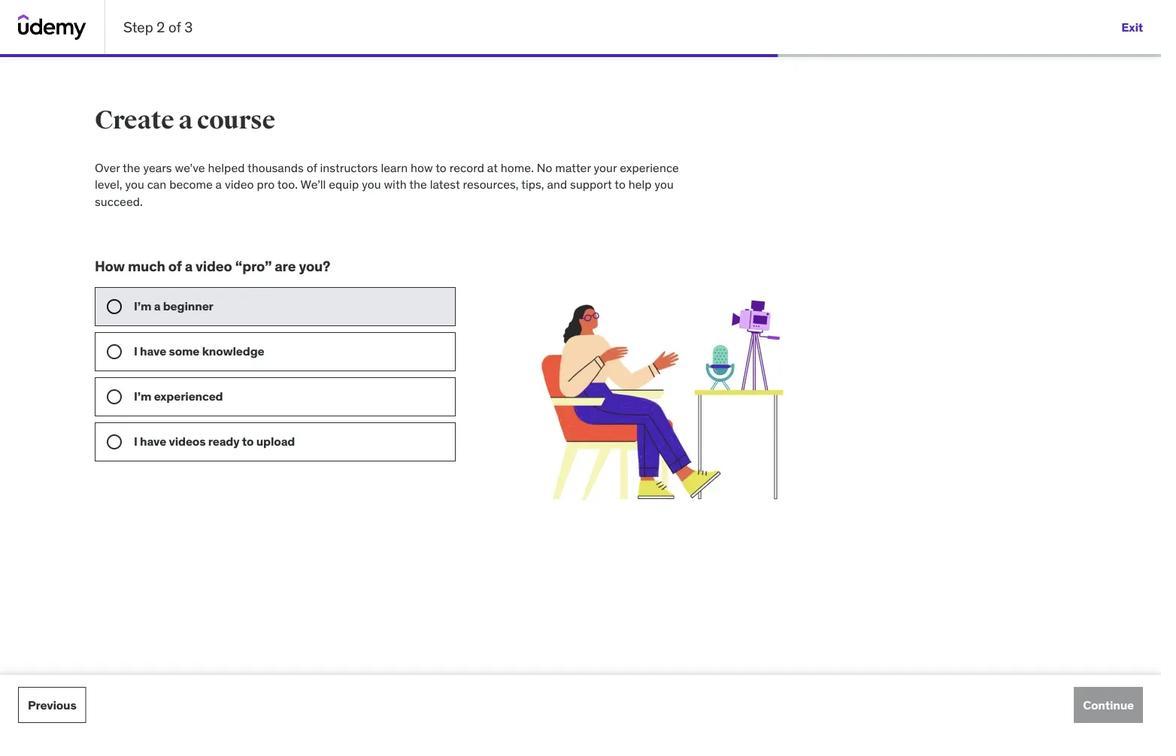 Task type: describe. For each thing, give the bounding box(es) containing it.
how
[[411, 160, 433, 175]]

knowledge
[[202, 344, 264, 359]]

tips,
[[521, 177, 544, 192]]

over
[[95, 160, 120, 175]]

become
[[169, 177, 213, 192]]

1 horizontal spatial to
[[436, 160, 447, 175]]

support
[[570, 177, 612, 192]]

with
[[384, 177, 407, 192]]

succeed.
[[95, 194, 143, 209]]

pro
[[257, 177, 275, 192]]

upload
[[256, 434, 295, 449]]

ready
[[208, 434, 240, 449]]

1 vertical spatial video
[[196, 257, 232, 275]]

previous
[[28, 698, 76, 713]]

i'm experienced
[[134, 389, 223, 404]]

learn
[[381, 160, 408, 175]]

a left beginner
[[154, 299, 160, 314]]

home.
[[501, 160, 534, 175]]

years
[[143, 160, 172, 175]]

equip
[[329, 177, 359, 192]]

1 horizontal spatial the
[[409, 177, 427, 192]]

i'm for i'm experienced
[[134, 389, 151, 404]]

create
[[95, 105, 174, 136]]

experience
[[620, 160, 679, 175]]

i'm a beginner
[[134, 299, 213, 314]]

have for some
[[140, 344, 166, 359]]

step
[[123, 18, 153, 36]]

step 2 of 3 element
[[0, 54, 778, 57]]

udemy image
[[18, 14, 87, 40]]

videos
[[169, 434, 206, 449]]

level,
[[95, 177, 122, 192]]

too.
[[277, 177, 298, 192]]

video inside 'over the years we've helped thousands of instructors learn how to record at home. no matter your experience level, you can become a video pro too. we'll equip you with the latest resources, tips, and support to help you succeed.'
[[225, 177, 254, 192]]

exit
[[1122, 19, 1143, 35]]

thousands
[[247, 160, 304, 175]]

are
[[275, 257, 296, 275]]

we've
[[175, 160, 205, 175]]



Task type: vqa. For each thing, say whether or not it's contained in the screenshot.
"resources,"
yes



Task type: locate. For each thing, give the bounding box(es) containing it.
previous button
[[18, 687, 86, 724]]

1 you from the left
[[125, 177, 144, 192]]

record
[[450, 160, 484, 175]]

i have some knowledge
[[134, 344, 264, 359]]

helped
[[208, 160, 245, 175]]

1 vertical spatial of
[[307, 160, 317, 175]]

i have videos ready to upload
[[134, 434, 295, 449]]

have for videos
[[140, 434, 166, 449]]

0 horizontal spatial you
[[125, 177, 144, 192]]

2 have from the top
[[140, 434, 166, 449]]

no
[[537, 160, 552, 175]]

continue button
[[1074, 687, 1143, 724]]

i left some
[[134, 344, 137, 359]]

and
[[547, 177, 567, 192]]

of
[[169, 18, 181, 36], [307, 160, 317, 175], [168, 257, 182, 275]]

video down helped
[[225, 177, 254, 192]]

video
[[225, 177, 254, 192], [196, 257, 232, 275]]

3 you from the left
[[655, 177, 674, 192]]

help
[[629, 177, 652, 192]]

2 vertical spatial to
[[242, 434, 254, 449]]

the down how
[[409, 177, 427, 192]]

your
[[594, 160, 617, 175]]

of right much
[[168, 257, 182, 275]]

latest
[[430, 177, 460, 192]]

i for i have videos ready to upload
[[134, 434, 137, 449]]

have left videos
[[140, 434, 166, 449]]

the right 'over'
[[123, 160, 140, 175]]

you left with
[[362, 177, 381, 192]]

i for i have some knowledge
[[134, 344, 137, 359]]

0 horizontal spatial to
[[242, 434, 254, 449]]

1 i from the top
[[134, 344, 137, 359]]

you left can
[[125, 177, 144, 192]]

beginner
[[163, 299, 213, 314]]

have
[[140, 344, 166, 359], [140, 434, 166, 449]]

how
[[95, 257, 125, 275]]

0 vertical spatial video
[[225, 177, 254, 192]]

have left some
[[140, 344, 166, 359]]

i'm for i'm a beginner
[[134, 299, 151, 314]]

instructors
[[320, 160, 378, 175]]

continue
[[1083, 698, 1134, 713]]

to left help
[[615, 177, 626, 192]]

a up beginner
[[185, 257, 193, 275]]

2
[[157, 18, 165, 36]]

i'm left "experienced"
[[134, 389, 151, 404]]

some
[[169, 344, 200, 359]]

you?
[[299, 257, 330, 275]]

1 vertical spatial i
[[134, 434, 137, 449]]

to right ready
[[242, 434, 254, 449]]

to up latest
[[436, 160, 447, 175]]

resources,
[[463, 177, 519, 192]]

matter
[[555, 160, 591, 175]]

0 vertical spatial the
[[123, 160, 140, 175]]

how much of a video "pro" are you?
[[95, 257, 330, 275]]

of for step 2 of 3
[[169, 18, 181, 36]]

you
[[125, 177, 144, 192], [362, 177, 381, 192], [655, 177, 674, 192]]

1 have from the top
[[140, 344, 166, 359]]

the
[[123, 160, 140, 175], [409, 177, 427, 192]]

2 i'm from the top
[[134, 389, 151, 404]]

2 you from the left
[[362, 177, 381, 192]]

i'm down much
[[134, 299, 151, 314]]

1 vertical spatial the
[[409, 177, 427, 192]]

0 vertical spatial to
[[436, 160, 447, 175]]

can
[[147, 177, 166, 192]]

"pro"
[[235, 257, 272, 275]]

i
[[134, 344, 137, 359], [134, 434, 137, 449]]

a down helped
[[216, 177, 222, 192]]

step 2 of 3
[[123, 18, 193, 36]]

1 vertical spatial to
[[615, 177, 626, 192]]

to
[[436, 160, 447, 175], [615, 177, 626, 192], [242, 434, 254, 449]]

0 horizontal spatial the
[[123, 160, 140, 175]]

i left videos
[[134, 434, 137, 449]]

over the years we've helped thousands of instructors learn how to record at home. no matter your experience level, you can become a video pro too. we'll equip you with the latest resources, tips, and support to help you succeed.
[[95, 160, 679, 209]]

create a course
[[95, 105, 275, 136]]

at
[[487, 160, 498, 175]]

0 vertical spatial have
[[140, 344, 166, 359]]

1 vertical spatial i'm
[[134, 389, 151, 404]]

0 vertical spatial of
[[169, 18, 181, 36]]

i'm
[[134, 299, 151, 314], [134, 389, 151, 404]]

a
[[179, 105, 192, 136], [216, 177, 222, 192], [185, 257, 193, 275], [154, 299, 160, 314]]

a inside 'over the years we've helped thousands of instructors learn how to record at home. no matter your experience level, you can become a video pro too. we'll equip you with the latest resources, tips, and support to help you succeed.'
[[216, 177, 222, 192]]

3
[[184, 18, 193, 36]]

2 vertical spatial of
[[168, 257, 182, 275]]

1 i'm from the top
[[134, 299, 151, 314]]

1 horizontal spatial you
[[362, 177, 381, 192]]

0 vertical spatial i
[[134, 344, 137, 359]]

2 horizontal spatial you
[[655, 177, 674, 192]]

2 i from the top
[[134, 434, 137, 449]]

2 horizontal spatial to
[[615, 177, 626, 192]]

1 vertical spatial have
[[140, 434, 166, 449]]

video left the "pro"
[[196, 257, 232, 275]]

of for how much of a video "pro" are you?
[[168, 257, 182, 275]]

we'll
[[301, 177, 326, 192]]

much
[[128, 257, 165, 275]]

exit button
[[1122, 9, 1143, 45]]

of right "2" on the top of the page
[[169, 18, 181, 36]]

course
[[197, 105, 275, 136]]

of inside 'over the years we've helped thousands of instructors learn how to record at home. no matter your experience level, you can become a video pro too. we'll equip you with the latest resources, tips, and support to help you succeed.'
[[307, 160, 317, 175]]

you down experience
[[655, 177, 674, 192]]

of up we'll
[[307, 160, 317, 175]]

experienced
[[154, 389, 223, 404]]

a up we've at the left top of page
[[179, 105, 192, 136]]

0 vertical spatial i'm
[[134, 299, 151, 314]]



